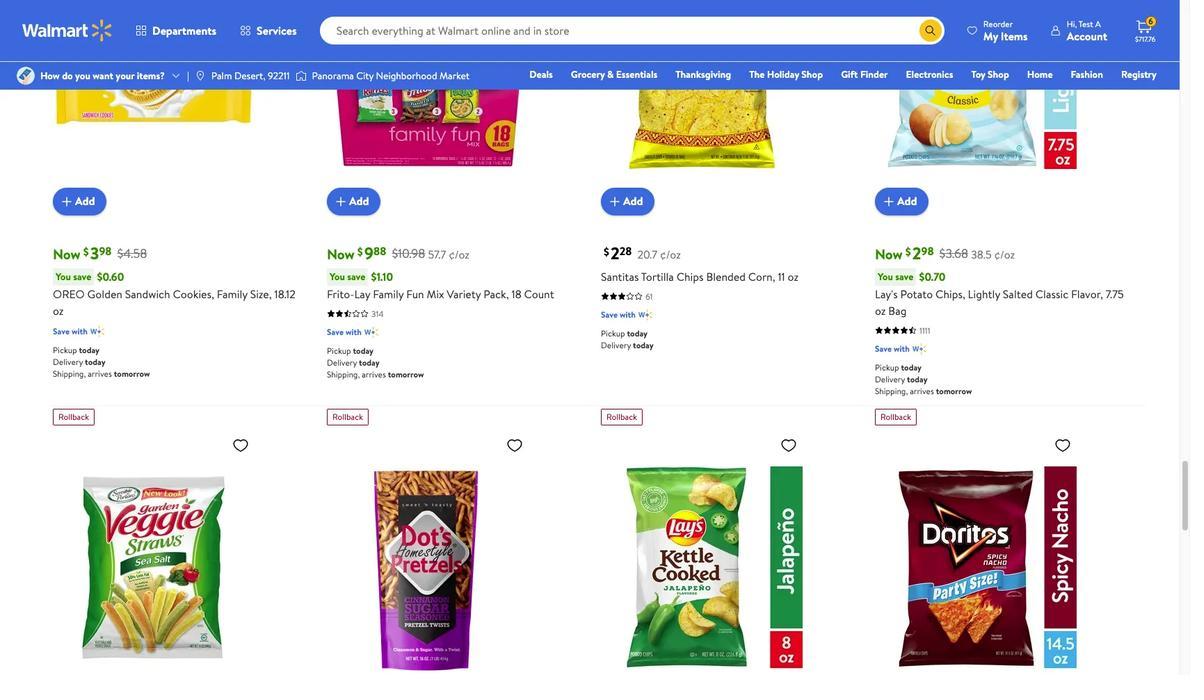 Task type: locate. For each thing, give the bounding box(es) containing it.
2 $ from the left
[[358, 244, 363, 259]]

add to cart image up 28
[[607, 193, 624, 210]]

1 add button from the left
[[53, 188, 106, 215]]

$ left 9 in the left top of the page
[[358, 244, 363, 259]]

0 horizontal spatial family
[[217, 286, 248, 302]]

2
[[611, 241, 620, 265], [913, 241, 922, 265]]

3 add from the left
[[624, 194, 643, 209]]

1 horizontal spatial tomorrow
[[388, 369, 424, 380]]

with down lay
[[346, 326, 362, 338]]

0 horizontal spatial walmart plus image
[[365, 325, 378, 339]]

¢/oz
[[449, 247, 470, 262], [661, 247, 681, 262], [995, 247, 1016, 262]]

holiday
[[767, 68, 800, 81]]

2 horizontal spatial you
[[878, 270, 894, 284]]

save with
[[601, 309, 636, 321], [53, 325, 88, 337], [327, 326, 362, 338], [876, 343, 910, 355]]

walmart plus image down 314
[[365, 325, 378, 339]]

mix
[[427, 286, 444, 302]]

now inside now $ 2 98 $3.68 38.5 ¢/oz
[[876, 245, 903, 263]]

save for walmart plus image associated with 2
[[601, 309, 618, 321]]

count
[[524, 286, 554, 302]]

2 98 from the left
[[922, 244, 934, 259]]

now left 3 at the left top of page
[[53, 245, 81, 263]]

now inside now $ 9 88 $10.98 57.7 ¢/oz
[[327, 245, 355, 263]]

2 rollback from the left
[[333, 411, 363, 423]]

1 2 from the left
[[611, 241, 620, 265]]

today
[[627, 328, 648, 339], [633, 339, 654, 351], [79, 344, 100, 356], [353, 345, 374, 357], [85, 356, 106, 368], [359, 357, 380, 369], [902, 362, 922, 373], [908, 373, 928, 385]]

home
[[1028, 68, 1053, 81]]

1 add to cart image from the left
[[333, 193, 349, 210]]

arrives for 9
[[362, 369, 386, 380]]

2 horizontal spatial arrives
[[910, 385, 935, 397]]

1 horizontal spatial shipping,
[[327, 369, 360, 380]]

1 horizontal spatial arrives
[[362, 369, 386, 380]]

potato
[[901, 286, 933, 302]]

lay's kettle cooked jalapeno potato snack chips, 8 oz bag image
[[601, 431, 803, 676]]

grocery
[[571, 68, 605, 81]]

add to cart image up now $ 3 98 $4.58
[[58, 193, 75, 210]]

blended
[[707, 269, 746, 284]]

deals link
[[524, 67, 559, 82]]

98 up $0.60
[[99, 244, 112, 259]]

with down bag
[[894, 343, 910, 355]]

98 up $0.70
[[922, 244, 934, 259]]

3 $ from the left
[[604, 244, 610, 259]]

add up 3 at the left top of page
[[75, 194, 95, 209]]

delivery
[[601, 339, 631, 351], [53, 356, 83, 368], [327, 357, 357, 369], [876, 373, 906, 385]]

now up lay's
[[876, 245, 903, 263]]

$ up potato
[[906, 244, 912, 259]]

now $ 3 98 $4.58
[[53, 241, 147, 265]]

3 ¢/oz from the left
[[995, 247, 1016, 262]]

 image left how
[[17, 67, 35, 85]]

save with down the frito- on the left of the page
[[327, 326, 362, 338]]

oz inside you save $0.70 lay's potato chips, lightly salted classic flavor, 7.75 oz bag
[[876, 303, 886, 318]]

57.7
[[428, 247, 446, 262]]

&
[[608, 68, 614, 81]]

0 horizontal spatial shop
[[802, 68, 823, 81]]

2 horizontal spatial tomorrow
[[937, 385, 973, 397]]

want
[[93, 69, 113, 83]]

rollback for sensible portions gluten-free sea salt garden veggie straws, 14 oz image
[[58, 411, 89, 423]]

2 horizontal spatial ¢/oz
[[995, 247, 1016, 262]]

account
[[1067, 28, 1108, 43]]

2 shop from the left
[[988, 68, 1010, 81]]

98 inside now $ 3 98 $4.58
[[99, 244, 112, 259]]

add for 3
[[75, 194, 95, 209]]

walmart plus image
[[365, 325, 378, 339], [913, 342, 927, 356]]

1 horizontal spatial add to cart image
[[607, 193, 624, 210]]

walmart+ link
[[1110, 86, 1164, 102]]

walmart plus image for 2
[[639, 308, 653, 322]]

registry link
[[1116, 67, 1164, 82]]

add button for 28
[[601, 188, 655, 215]]

you inside you save $0.70 lay's potato chips, lightly salted classic flavor, 7.75 oz bag
[[878, 270, 894, 284]]

essentials
[[616, 68, 658, 81]]

2 family from the left
[[373, 286, 404, 302]]

fashion
[[1071, 68, 1104, 81]]

walmart plus image down 61
[[639, 308, 653, 322]]

1 horizontal spatial pickup today delivery today shipping, arrives tomorrow
[[327, 345, 424, 380]]

oz for 2
[[788, 269, 799, 284]]

3 now from the left
[[876, 245, 903, 263]]

2 horizontal spatial pickup today delivery today shipping, arrives tomorrow
[[876, 362, 973, 397]]

oreo golden sandwich cookies, family size, 18.12 oz image
[[53, 0, 255, 204]]

clear search field text image
[[903, 25, 914, 36]]

0 horizontal spatial 2
[[611, 241, 620, 265]]

walmart plus image down golden
[[90, 325, 104, 339]]

6
[[1149, 15, 1154, 27]]

98 inside now $ 2 98 $3.68 38.5 ¢/oz
[[922, 244, 934, 259]]

save with up pickup today delivery today
[[601, 309, 636, 321]]

add button up 3 at the left top of page
[[53, 188, 106, 215]]

now inside now $ 3 98 $4.58
[[53, 245, 81, 263]]

2 up $0.70
[[913, 241, 922, 265]]

rollback for dot's homestyle pretzels cinnamon sugar seasoned pretzel twists, 16 oz image
[[333, 411, 363, 423]]

save with down bag
[[876, 343, 910, 355]]

$ left 28
[[604, 244, 610, 259]]

1 98 from the left
[[99, 244, 112, 259]]

2 horizontal spatial now
[[876, 245, 903, 263]]

you up the oreo
[[56, 270, 71, 284]]

3 rollback from the left
[[607, 411, 638, 423]]

28
[[620, 244, 632, 259]]

save for walmart plus icon corresponding to 9
[[327, 326, 344, 338]]

1 horizontal spatial walmart plus image
[[639, 308, 653, 322]]

$ for 2
[[906, 244, 912, 259]]

3 you from the left
[[878, 270, 894, 284]]

¢/oz right 38.5
[[995, 247, 1016, 262]]

family down '$1.10'
[[373, 286, 404, 302]]

pickup today delivery today shipping, arrives tomorrow
[[53, 344, 150, 380], [327, 345, 424, 380], [876, 362, 973, 397]]

pack,
[[484, 286, 509, 302]]

shipping, for 2
[[876, 385, 908, 397]]

add to favorites list, dot's homestyle pretzels cinnamon sugar seasoned pretzel twists, 16 oz image
[[507, 437, 523, 454]]

save down bag
[[876, 343, 892, 355]]

3 add button from the left
[[601, 188, 655, 215]]

1 vertical spatial walmart plus image
[[913, 342, 927, 356]]

0 horizontal spatial 98
[[99, 244, 112, 259]]

0 horizontal spatial save
[[73, 270, 91, 284]]

save for 2's walmart plus icon
[[876, 343, 892, 355]]

0 horizontal spatial walmart plus image
[[90, 325, 104, 339]]

98
[[99, 244, 112, 259], [922, 244, 934, 259]]

add to cart image
[[58, 193, 75, 210], [607, 193, 624, 210]]

family inside you save $1.10 frito-lay family fun mix variety pack, 18 count
[[373, 286, 404, 302]]

now $ 9 88 $10.98 57.7 ¢/oz
[[327, 241, 470, 265]]

add to cart image
[[333, 193, 349, 210], [881, 193, 898, 210]]

2 add button from the left
[[327, 188, 380, 215]]

add for 2
[[898, 194, 918, 209]]

save up potato
[[896, 270, 914, 284]]

you inside you save $1.10 frito-lay family fun mix variety pack, 18 count
[[330, 270, 345, 284]]

2 horizontal spatial shipping,
[[876, 385, 908, 397]]

now left 9 in the left top of the page
[[327, 245, 355, 263]]

1 horizontal spatial add to cart image
[[881, 193, 898, 210]]

my
[[984, 28, 999, 43]]

oreo
[[53, 286, 85, 302]]

you inside you save $0.60 oreo golden sandwich cookies, family size, 18.12 oz
[[56, 270, 71, 284]]

save inside you save $0.70 lay's potato chips, lightly salted classic flavor, 7.75 oz bag
[[896, 270, 914, 284]]

departments button
[[124, 14, 228, 47]]

oz down the oreo
[[53, 303, 64, 318]]

save with for save's walmart plus image
[[53, 325, 88, 337]]

2 you from the left
[[330, 270, 345, 284]]

departments
[[152, 23, 217, 38]]

1 horizontal spatial shop
[[988, 68, 1010, 81]]

how do you want your items?
[[40, 69, 165, 83]]

save with for walmart plus icon corresponding to 9
[[327, 326, 362, 338]]

2 horizontal spatial oz
[[876, 303, 886, 318]]

oz inside you save $0.60 oreo golden sandwich cookies, family size, 18.12 oz
[[53, 303, 64, 318]]

¢/oz inside now $ 9 88 $10.98 57.7 ¢/oz
[[449, 247, 470, 262]]

salted
[[1003, 286, 1033, 302]]

you
[[56, 270, 71, 284], [330, 270, 345, 284], [878, 270, 894, 284]]

1 horizontal spatial ¢/oz
[[661, 247, 681, 262]]

rollback for doritos spicy nacho tortilla snack chips, 14.5 oz bag image
[[881, 411, 912, 423]]

¢/oz right 20.7
[[661, 247, 681, 262]]

neighborhood
[[376, 69, 437, 83]]

you for 9
[[330, 270, 345, 284]]

0 horizontal spatial add to cart image
[[333, 193, 349, 210]]

market
[[440, 69, 470, 83]]

sandwich
[[125, 286, 170, 302]]

1 horizontal spatial family
[[373, 286, 404, 302]]

1 you from the left
[[56, 270, 71, 284]]

1 $ from the left
[[83, 244, 89, 259]]

dot's homestyle pretzels cinnamon sugar seasoned pretzel twists, 16 oz image
[[327, 431, 529, 676]]

2 ¢/oz from the left
[[661, 247, 681, 262]]

 image right the 92211
[[295, 69, 307, 83]]

2 up the santitas
[[611, 241, 620, 265]]

oz left bag
[[876, 303, 886, 318]]

 image
[[195, 70, 206, 81]]

4 add button from the left
[[876, 188, 929, 215]]

hi, test a account
[[1067, 18, 1108, 43]]

oz inside $ 2 28 20.7 ¢/oz santitas tortilla chips blended corn, 11 oz
[[788, 269, 799, 284]]

add button
[[53, 188, 106, 215], [327, 188, 380, 215], [601, 188, 655, 215], [876, 188, 929, 215]]

0 horizontal spatial now
[[53, 245, 81, 263]]

1 horizontal spatial now
[[327, 245, 355, 263]]

1 horizontal spatial 2
[[913, 241, 922, 265]]

items
[[1001, 28, 1028, 43]]

pickup today delivery today
[[601, 328, 654, 351]]

1 now from the left
[[53, 245, 81, 263]]

4 add from the left
[[898, 194, 918, 209]]

tomorrow for 2
[[937, 385, 973, 397]]

rollback for lay's kettle cooked jalapeno potato snack chips, 8 oz bag image
[[607, 411, 638, 423]]

0 horizontal spatial shipping,
[[53, 368, 86, 380]]

2 add to cart image from the left
[[881, 193, 898, 210]]

 image
[[17, 67, 35, 85], [295, 69, 307, 83]]

$ inside now $ 3 98 $4.58
[[83, 244, 89, 259]]

desert,
[[234, 69, 266, 83]]

home link
[[1022, 67, 1060, 82]]

save inside you save $1.10 frito-lay family fun mix variety pack, 18 count
[[347, 270, 366, 284]]

shop
[[802, 68, 823, 81], [988, 68, 1010, 81]]

tomorrow for 9
[[388, 369, 424, 380]]

add button up 28
[[601, 188, 655, 215]]

1 add from the left
[[75, 194, 95, 209]]

shipping,
[[53, 368, 86, 380], [327, 369, 360, 380], [876, 385, 908, 397]]

$1.10
[[371, 269, 393, 285]]

Search search field
[[320, 17, 945, 45]]

delivery down the santitas
[[601, 339, 631, 351]]

save up lay
[[347, 270, 366, 284]]

the holiday shop link
[[743, 67, 830, 82]]

$ inside now $ 9 88 $10.98 57.7 ¢/oz
[[358, 244, 363, 259]]

add up 9 in the left top of the page
[[349, 194, 369, 209]]

add up 28
[[624, 194, 643, 209]]

add to cart image for $
[[58, 193, 75, 210]]

save up pickup today delivery today
[[601, 309, 618, 321]]

pickup today delivery today shipping, arrives tomorrow down 314
[[327, 345, 424, 380]]

walmart plus image
[[639, 308, 653, 322], [90, 325, 104, 339]]

oz right 11
[[788, 269, 799, 284]]

family
[[217, 286, 248, 302], [373, 286, 404, 302]]

panorama
[[312, 69, 354, 83]]

family left size, on the top of the page
[[217, 286, 248, 302]]

save down the oreo
[[53, 325, 70, 337]]

frito-
[[327, 286, 355, 302]]

frito-lay family fun mix variety pack, 18 count image
[[327, 0, 529, 204]]

add to favorites list, lay's kettle cooked jalapeno potato snack chips, 8 oz bag image
[[781, 437, 798, 454]]

9
[[365, 241, 374, 265]]

7.75
[[1106, 286, 1125, 302]]

with down the oreo
[[72, 325, 88, 337]]

1 rollback from the left
[[58, 411, 89, 423]]

2 add from the left
[[349, 194, 369, 209]]

delivery down the frito- on the left of the page
[[327, 357, 357, 369]]

0 horizontal spatial arrives
[[88, 368, 112, 380]]

18.12
[[275, 286, 296, 302]]

pickup today delivery today shipping, arrives tomorrow down 1111
[[876, 362, 973, 397]]

delivery down bag
[[876, 373, 906, 385]]

$ left 3 at the left top of page
[[83, 244, 89, 259]]

4 $ from the left
[[906, 244, 912, 259]]

0 horizontal spatial you
[[56, 270, 71, 284]]

shop right 'toy'
[[988, 68, 1010, 81]]

2 save from the left
[[347, 270, 366, 284]]

oz
[[788, 269, 799, 284], [53, 303, 64, 318], [876, 303, 886, 318]]

0 horizontal spatial ¢/oz
[[449, 247, 470, 262]]

save down the frito- on the left of the page
[[327, 326, 344, 338]]

add up now $ 2 98 $3.68 38.5 ¢/oz in the top of the page
[[898, 194, 918, 209]]

walmart image
[[22, 19, 113, 42]]

chips
[[677, 269, 704, 284]]

1 horizontal spatial  image
[[295, 69, 307, 83]]

1 save from the left
[[73, 270, 91, 284]]

$ inside now $ 2 98 $3.68 38.5 ¢/oz
[[906, 244, 912, 259]]

fashion link
[[1065, 67, 1110, 82]]

add button up now $ 2 98 $3.68 38.5 ¢/oz in the top of the page
[[876, 188, 929, 215]]

add to cart image for 2
[[881, 193, 898, 210]]

pickup down the santitas
[[601, 328, 625, 339]]

walmart plus image down 1111
[[913, 342, 927, 356]]

1 horizontal spatial you
[[330, 270, 345, 284]]

¢/oz right 57.7
[[449, 247, 470, 262]]

grocery & essentials
[[571, 68, 658, 81]]

save up the oreo
[[73, 270, 91, 284]]

0 horizontal spatial add to cart image
[[58, 193, 75, 210]]

cookies,
[[173, 286, 214, 302]]

save inside you save $0.60 oreo golden sandwich cookies, family size, 18.12 oz
[[73, 270, 91, 284]]

$
[[83, 244, 89, 259], [358, 244, 363, 259], [604, 244, 610, 259], [906, 244, 912, 259]]

pickup down bag
[[876, 362, 900, 373]]

save for save's walmart plus image
[[53, 325, 70, 337]]

you up lay's
[[878, 270, 894, 284]]

1 horizontal spatial walmart plus image
[[913, 342, 927, 356]]

1 add to cart image from the left
[[58, 193, 75, 210]]

4 rollback from the left
[[881, 411, 912, 423]]

0 horizontal spatial tomorrow
[[114, 368, 150, 380]]

Walmart Site-Wide search field
[[320, 17, 945, 45]]

2 now from the left
[[327, 245, 355, 263]]

reorder my items
[[984, 18, 1028, 43]]

add button up 9 in the left top of the page
[[327, 188, 380, 215]]

you up the frito- on the left of the page
[[330, 270, 345, 284]]

lay's potato chips, lightly salted classic flavor, 7.75 oz bag image
[[876, 0, 1077, 204]]

1 family from the left
[[217, 286, 248, 302]]

0 horizontal spatial oz
[[53, 303, 64, 318]]

finder
[[861, 68, 888, 81]]

¢/oz inside now $ 2 98 $3.68 38.5 ¢/oz
[[995, 247, 1016, 262]]

save for 9
[[347, 270, 366, 284]]

0 horizontal spatial  image
[[17, 67, 35, 85]]

1 horizontal spatial 98
[[922, 244, 934, 259]]

3 save from the left
[[896, 270, 914, 284]]

1 vertical spatial walmart plus image
[[90, 325, 104, 339]]

save with down the oreo
[[53, 325, 88, 337]]

save
[[73, 270, 91, 284], [347, 270, 366, 284], [896, 270, 914, 284]]

0 vertical spatial walmart plus image
[[365, 325, 378, 339]]

2 horizontal spatial save
[[896, 270, 914, 284]]

pickup today delivery today shipping, arrives tomorrow down golden
[[53, 344, 150, 380]]

walmart plus image for save
[[90, 325, 104, 339]]

1 ¢/oz from the left
[[449, 247, 470, 262]]

add to favorites list, sensible portions gluten-free sea salt garden veggie straws, 14 oz image
[[232, 437, 249, 454]]

0 vertical spatial walmart plus image
[[639, 308, 653, 322]]

shop right holiday
[[802, 68, 823, 81]]

1 horizontal spatial save
[[347, 270, 366, 284]]

1 horizontal spatial oz
[[788, 269, 799, 284]]

with
[[620, 309, 636, 321], [72, 325, 88, 337], [346, 326, 362, 338], [894, 343, 910, 355]]

2 add to cart image from the left
[[607, 193, 624, 210]]

services button
[[228, 14, 309, 47]]

save
[[601, 309, 618, 321], [53, 325, 70, 337], [327, 326, 344, 338], [876, 343, 892, 355]]

pickup down the oreo
[[53, 344, 77, 356]]

now $ 2 98 $3.68 38.5 ¢/oz
[[876, 241, 1016, 265]]



Task type: describe. For each thing, give the bounding box(es) containing it.
add to cart image for 2
[[607, 193, 624, 210]]

arrives for 2
[[910, 385, 935, 397]]

2 2 from the left
[[913, 241, 922, 265]]

variety
[[447, 286, 481, 302]]

chips,
[[936, 286, 966, 302]]

delivery inside pickup today delivery today
[[601, 339, 631, 351]]

now for 3
[[53, 245, 81, 263]]

¢/oz for 2
[[995, 247, 1016, 262]]

add for 28
[[624, 194, 643, 209]]

now for 2
[[876, 245, 903, 263]]

you save $1.10 frito-lay family fun mix variety pack, 18 count
[[327, 269, 554, 302]]

now for 9
[[327, 245, 355, 263]]

electronics
[[907, 68, 954, 81]]

panorama city neighborhood market
[[312, 69, 470, 83]]

314
[[372, 308, 384, 320]]

$3.68
[[940, 245, 969, 263]]

shop inside 'link'
[[988, 68, 1010, 81]]

2 inside $ 2 28 20.7 ¢/oz santitas tortilla chips blended corn, 11 oz
[[611, 241, 620, 265]]

save with for 2's walmart plus icon
[[876, 343, 910, 355]]

your
[[116, 69, 135, 83]]

registry one debit
[[1051, 68, 1157, 101]]

the
[[750, 68, 765, 81]]

corn,
[[749, 269, 776, 284]]

walmart plus image for 2
[[913, 342, 927, 356]]

¢/oz inside $ 2 28 20.7 ¢/oz santitas tortilla chips blended corn, 11 oz
[[661, 247, 681, 262]]

38.5
[[972, 247, 992, 262]]

toy shop link
[[966, 67, 1016, 82]]

 image for how
[[17, 67, 35, 85]]

¢/oz for 9
[[449, 247, 470, 262]]

you save $0.70 lay's potato chips, lightly salted classic flavor, 7.75 oz bag
[[876, 269, 1125, 318]]

pickup today delivery today shipping, arrives tomorrow for 2
[[876, 362, 973, 397]]

size,
[[250, 286, 272, 302]]

add to cart image for 9
[[333, 193, 349, 210]]

one debit link
[[1044, 86, 1104, 102]]

0 horizontal spatial pickup today delivery today shipping, arrives tomorrow
[[53, 344, 150, 380]]

add button for 9
[[327, 188, 380, 215]]

sensible portions gluten-free sea salt garden veggie straws, 14 oz image
[[53, 431, 255, 676]]

pickup inside pickup today delivery today
[[601, 328, 625, 339]]

add to favorites list, doritos spicy nacho tortilla snack chips, 14.5 oz bag image
[[1055, 437, 1072, 454]]

18
[[512, 286, 522, 302]]

you for 2
[[878, 270, 894, 284]]

toy
[[972, 68, 986, 81]]

bag
[[889, 303, 907, 318]]

city
[[356, 69, 374, 83]]

toy shop
[[972, 68, 1010, 81]]

add button for 3
[[53, 188, 106, 215]]

3
[[90, 241, 99, 265]]

doritos spicy nacho tortilla snack chips, 14.5 oz bag image
[[876, 431, 1077, 676]]

lightly
[[969, 286, 1001, 302]]

$ 2 28 20.7 ¢/oz santitas tortilla chips blended corn, 11 oz
[[601, 241, 799, 284]]

$ inside $ 2 28 20.7 ¢/oz santitas tortilla chips blended corn, 11 oz
[[604, 244, 610, 259]]

lay
[[355, 286, 370, 302]]

6 $717.76
[[1136, 15, 1156, 44]]

tortilla
[[642, 269, 674, 284]]

golden
[[87, 286, 122, 302]]

hi,
[[1067, 18, 1078, 30]]

delivery down the oreo
[[53, 356, 83, 368]]

98 for 2
[[922, 244, 934, 259]]

santitas tortilla chips blended corn, 11 oz image
[[601, 0, 803, 204]]

thanksgiving link
[[670, 67, 738, 82]]

92211
[[268, 69, 290, 83]]

11
[[778, 269, 786, 284]]

pickup down the frito- on the left of the page
[[327, 345, 351, 357]]

$0.60
[[97, 269, 124, 285]]

$4.58
[[117, 245, 147, 263]]

98 for 3
[[99, 244, 112, 259]]

grocery & essentials link
[[565, 67, 664, 82]]

1 shop from the left
[[802, 68, 823, 81]]

shipping, for 9
[[327, 369, 360, 380]]

one
[[1051, 87, 1072, 101]]

fun
[[407, 286, 424, 302]]

 image for panorama
[[295, 69, 307, 83]]

deals
[[530, 68, 553, 81]]

$717.76
[[1136, 34, 1156, 44]]

reorder
[[984, 18, 1014, 30]]

add for 9
[[349, 194, 369, 209]]

family inside you save $0.60 oreo golden sandwich cookies, family size, 18.12 oz
[[217, 286, 248, 302]]

1111
[[920, 325, 931, 337]]

classic
[[1036, 286, 1069, 302]]

with up pickup today delivery today
[[620, 309, 636, 321]]

items?
[[137, 69, 165, 83]]

test
[[1079, 18, 1094, 30]]

the holiday shop
[[750, 68, 823, 81]]

|
[[187, 69, 189, 83]]

you save $0.60 oreo golden sandwich cookies, family size, 18.12 oz
[[53, 269, 296, 318]]

palm
[[211, 69, 232, 83]]

oz for save
[[876, 303, 886, 318]]

electronics link
[[900, 67, 960, 82]]

debit
[[1074, 87, 1098, 101]]

palm desert, 92211
[[211, 69, 290, 83]]

a
[[1096, 18, 1101, 30]]

walmart plus image for 9
[[365, 325, 378, 339]]

santitas
[[601, 269, 639, 284]]

$10.98
[[392, 245, 426, 263]]

$ for 3
[[83, 244, 89, 259]]

$0.70
[[920, 269, 946, 285]]

$ for 9
[[358, 244, 363, 259]]

search icon image
[[926, 25, 937, 36]]

88
[[374, 244, 387, 259]]

gift
[[842, 68, 859, 81]]

save for 2
[[896, 270, 914, 284]]

pickup today delivery today shipping, arrives tomorrow for 9
[[327, 345, 424, 380]]

how
[[40, 69, 60, 83]]

save with for walmart plus image associated with 2
[[601, 309, 636, 321]]

services
[[257, 23, 297, 38]]

add button for 2
[[876, 188, 929, 215]]

walmart+
[[1116, 87, 1157, 101]]

thanksgiving
[[676, 68, 732, 81]]

20.7
[[638, 247, 658, 262]]

you
[[75, 69, 90, 83]]

gift finder
[[842, 68, 888, 81]]



Task type: vqa. For each thing, say whether or not it's contained in the screenshot.
installation inside the tire installation available for installation
no



